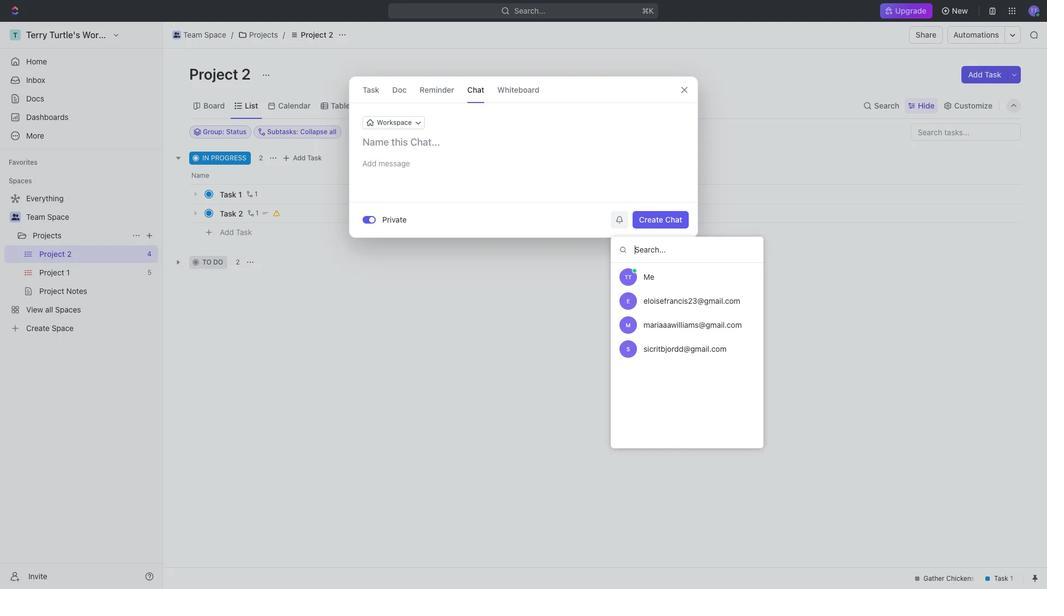 Task type: locate. For each thing, give the bounding box(es) containing it.
doc
[[393, 85, 407, 94]]

Search tasks... text field
[[912, 124, 1021, 140]]

team space link
[[170, 28, 229, 41], [26, 208, 156, 226]]

to
[[202, 258, 212, 266]]

0 vertical spatial add
[[969, 70, 983, 79]]

task button
[[363, 77, 380, 103]]

add task button down calendar link
[[280, 152, 326, 165]]

calendar link
[[276, 98, 311, 113]]

0 vertical spatial team space link
[[170, 28, 229, 41]]

1 horizontal spatial project 2
[[301, 30, 333, 39]]

0 vertical spatial add task button
[[962, 66, 1009, 84]]

new button
[[937, 2, 975, 20]]

dialog
[[349, 76, 699, 238]]

hide button
[[906, 98, 939, 113]]

project 2
[[301, 30, 333, 39], [189, 65, 254, 83]]

reminder
[[420, 85, 455, 94]]

2 horizontal spatial add task
[[969, 70, 1002, 79]]

team space inside tree
[[26, 212, 69, 222]]

progress
[[211, 154, 247, 162]]

1 horizontal spatial team space
[[183, 30, 226, 39]]

2 inside the project 2 'link'
[[329, 30, 333, 39]]

1 vertical spatial team space
[[26, 212, 69, 222]]

1 / from the left
[[231, 30, 234, 39]]

inbox link
[[4, 71, 158, 89]]

whiteboard
[[498, 85, 540, 94]]

add down calendar link
[[293, 154, 306, 162]]

0 horizontal spatial team
[[26, 212, 45, 222]]

space
[[204, 30, 226, 39], [47, 212, 69, 222]]

1 vertical spatial chat
[[666, 215, 683, 224]]

add up customize
[[969, 70, 983, 79]]

1 button
[[244, 189, 259, 200], [245, 208, 261, 219]]

add task down 'task 2'
[[220, 227, 252, 237]]

1 horizontal spatial team
[[183, 30, 202, 39]]

0 horizontal spatial /
[[231, 30, 234, 39]]

in
[[202, 154, 209, 162]]

project
[[301, 30, 327, 39], [189, 65, 238, 83]]

customize button
[[941, 98, 997, 113]]

0 horizontal spatial projects
[[33, 231, 62, 240]]

1
[[239, 190, 242, 199], [255, 190, 258, 198], [256, 209, 259, 217]]

1 vertical spatial add task button
[[280, 152, 326, 165]]

1 up 'task 2'
[[239, 190, 242, 199]]

0 vertical spatial add task
[[969, 70, 1002, 79]]

add task button down 'task 2'
[[215, 226, 257, 239]]

0 vertical spatial project 2
[[301, 30, 333, 39]]

tree
[[4, 190, 158, 337]]

0 horizontal spatial projects link
[[33, 227, 128, 245]]

0 vertical spatial project
[[301, 30, 327, 39]]

customize
[[955, 101, 993, 110]]

task
[[985, 70, 1002, 79], [363, 85, 380, 94], [308, 154, 322, 162], [220, 190, 237, 199], [220, 209, 237, 218], [236, 227, 252, 237]]

dashboards link
[[4, 109, 158, 126]]

1 horizontal spatial chat
[[666, 215, 683, 224]]

1 horizontal spatial projects link
[[236, 28, 281, 41]]

list
[[245, 101, 258, 110]]

projects
[[249, 30, 278, 39], [33, 231, 62, 240]]

2 vertical spatial add task
[[220, 227, 252, 237]]

space inside sidebar navigation
[[47, 212, 69, 222]]

0 horizontal spatial add task
[[220, 227, 252, 237]]

team right user group image
[[183, 30, 202, 39]]

1 vertical spatial team
[[26, 212, 45, 222]]

add task
[[969, 70, 1002, 79], [293, 154, 322, 162], [220, 227, 252, 237]]

tree containing team space
[[4, 190, 158, 337]]

1 horizontal spatial add
[[293, 154, 306, 162]]

project inside 'link'
[[301, 30, 327, 39]]

Search... text field
[[611, 237, 764, 263]]

team space right user group image
[[183, 30, 226, 39]]

space right user group icon
[[47, 212, 69, 222]]

0 vertical spatial team space
[[183, 30, 226, 39]]

team
[[183, 30, 202, 39], [26, 212, 45, 222]]

team inside sidebar navigation
[[26, 212, 45, 222]]

chat button
[[468, 77, 485, 103]]

gantt link
[[368, 98, 391, 113]]

projects link
[[236, 28, 281, 41], [33, 227, 128, 245]]

chat
[[468, 85, 485, 94], [666, 215, 683, 224]]

1 vertical spatial add
[[293, 154, 306, 162]]

team space
[[183, 30, 226, 39], [26, 212, 69, 222]]

add task button
[[962, 66, 1009, 84], [280, 152, 326, 165], [215, 226, 257, 239]]

1 vertical spatial projects link
[[33, 227, 128, 245]]

0 horizontal spatial add
[[220, 227, 234, 237]]

create chat
[[640, 215, 683, 224]]

1 vertical spatial 1 button
[[245, 208, 261, 219]]

2 / from the left
[[283, 30, 285, 39]]

1 vertical spatial team space link
[[26, 208, 156, 226]]

2 horizontal spatial add task button
[[962, 66, 1009, 84]]

1 right task 1
[[255, 190, 258, 198]]

space right user group image
[[204, 30, 226, 39]]

0 horizontal spatial space
[[47, 212, 69, 222]]

1 button right 'task 2'
[[245, 208, 261, 219]]

1 horizontal spatial add task button
[[280, 152, 326, 165]]

1 vertical spatial add task
[[293, 154, 322, 162]]

hide
[[919, 101, 935, 110]]

chat right reminder
[[468, 85, 485, 94]]

1 right 'task 2'
[[256, 209, 259, 217]]

home link
[[4, 53, 158, 70]]

0 vertical spatial 1 button
[[244, 189, 259, 200]]

chat right create
[[666, 215, 683, 224]]

/
[[231, 30, 234, 39], [283, 30, 285, 39]]

0 horizontal spatial project
[[189, 65, 238, 83]]

team right user group icon
[[26, 212, 45, 222]]

0 vertical spatial projects
[[249, 30, 278, 39]]

1 button for 2
[[245, 208, 261, 219]]

board
[[204, 101, 225, 110]]

1 vertical spatial projects
[[33, 231, 62, 240]]

sidebar navigation
[[0, 22, 163, 589]]

0 horizontal spatial team space
[[26, 212, 69, 222]]

eloisefrancis23@gmail.com
[[644, 296, 741, 306]]

create
[[640, 215, 664, 224]]

upgrade
[[896, 6, 928, 15]]

list link
[[243, 98, 258, 113]]

1 vertical spatial space
[[47, 212, 69, 222]]

1 horizontal spatial project
[[301, 30, 327, 39]]

1 horizontal spatial team space link
[[170, 28, 229, 41]]

1 horizontal spatial space
[[204, 30, 226, 39]]

1 horizontal spatial /
[[283, 30, 285, 39]]

add
[[969, 70, 983, 79], [293, 154, 306, 162], [220, 227, 234, 237]]

dialog containing task
[[349, 76, 699, 238]]

team space right user group icon
[[26, 212, 69, 222]]

add down 'task 2'
[[220, 227, 234, 237]]

2 vertical spatial add task button
[[215, 226, 257, 239]]

whiteboard button
[[498, 77, 540, 103]]

board link
[[201, 98, 225, 113]]

reminder button
[[420, 77, 455, 103]]

add task up customize
[[969, 70, 1002, 79]]

project 2 inside 'link'
[[301, 30, 333, 39]]

0 horizontal spatial chat
[[468, 85, 485, 94]]

0 horizontal spatial project 2
[[189, 65, 254, 83]]

task 1
[[220, 190, 242, 199]]

2
[[329, 30, 333, 39], [242, 65, 251, 83], [259, 154, 263, 162], [239, 209, 243, 218], [236, 258, 240, 266]]

2 vertical spatial add
[[220, 227, 234, 237]]

1 button right task 1
[[244, 189, 259, 200]]

doc button
[[393, 77, 407, 103]]

do
[[213, 258, 223, 266]]

1 vertical spatial project
[[189, 65, 238, 83]]

add task for the left add task button
[[220, 227, 252, 237]]

1 for task 2
[[256, 209, 259, 217]]

create chat button
[[633, 211, 689, 229]]

0 horizontal spatial team space link
[[26, 208, 156, 226]]

add task button up customize
[[962, 66, 1009, 84]]

add task down calendar
[[293, 154, 322, 162]]



Task type: describe. For each thing, give the bounding box(es) containing it.
tt
[[625, 274, 632, 281]]

private
[[383, 215, 407, 224]]

⌘k
[[643, 6, 655, 15]]

gantt
[[371, 101, 391, 110]]

user group image
[[173, 32, 180, 38]]

sicritbjordd@gmail.com
[[644, 344, 727, 354]]

upgrade link
[[881, 3, 933, 19]]

projects inside tree
[[33, 231, 62, 240]]

0 horizontal spatial add task button
[[215, 226, 257, 239]]

share button
[[910, 26, 944, 44]]

tree inside sidebar navigation
[[4, 190, 158, 337]]

search button
[[861, 98, 903, 113]]

0 vertical spatial projects link
[[236, 28, 281, 41]]

inbox
[[26, 75, 45, 85]]

1 horizontal spatial add task
[[293, 154, 322, 162]]

calendar
[[278, 101, 311, 110]]

table
[[331, 101, 350, 110]]

1 for task 1
[[255, 190, 258, 198]]

search
[[875, 101, 900, 110]]

1 vertical spatial project 2
[[189, 65, 254, 83]]

chat inside create chat 'button'
[[666, 215, 683, 224]]

docs
[[26, 94, 44, 103]]

new
[[953, 6, 969, 15]]

2 horizontal spatial add
[[969, 70, 983, 79]]

0 vertical spatial chat
[[468, 85, 485, 94]]

mariaaawilliams@gmail.com
[[644, 320, 742, 330]]

task inside dialog
[[363, 85, 380, 94]]

home
[[26, 57, 47, 66]]

0 vertical spatial space
[[204, 30, 226, 39]]

m
[[626, 322, 631, 329]]

automations
[[954, 30, 1000, 39]]

1 horizontal spatial projects
[[249, 30, 278, 39]]

add task for rightmost add task button
[[969, 70, 1002, 79]]

project 2 link
[[287, 28, 336, 41]]

Name this Chat... field
[[350, 136, 698, 149]]

e
[[627, 298, 630, 305]]

to do
[[202, 258, 223, 266]]

in progress
[[202, 154, 247, 162]]

table link
[[329, 98, 350, 113]]

favorites button
[[4, 156, 42, 169]]

search...
[[515, 6, 546, 15]]

0 vertical spatial team
[[183, 30, 202, 39]]

me
[[644, 272, 655, 282]]

share
[[916, 30, 937, 39]]

user group image
[[11, 214, 19, 220]]

s
[[627, 346, 631, 353]]

docs link
[[4, 90, 158, 108]]

spaces
[[9, 177, 32, 185]]

dashboards
[[26, 112, 69, 122]]

invite
[[28, 572, 47, 581]]

favorites
[[9, 158, 38, 166]]

task 2
[[220, 209, 243, 218]]

automations button
[[949, 27, 1005, 43]]

projects link inside tree
[[33, 227, 128, 245]]

1 button for 1
[[244, 189, 259, 200]]



Task type: vqa. For each thing, say whether or not it's contained in the screenshot.
Hide
yes



